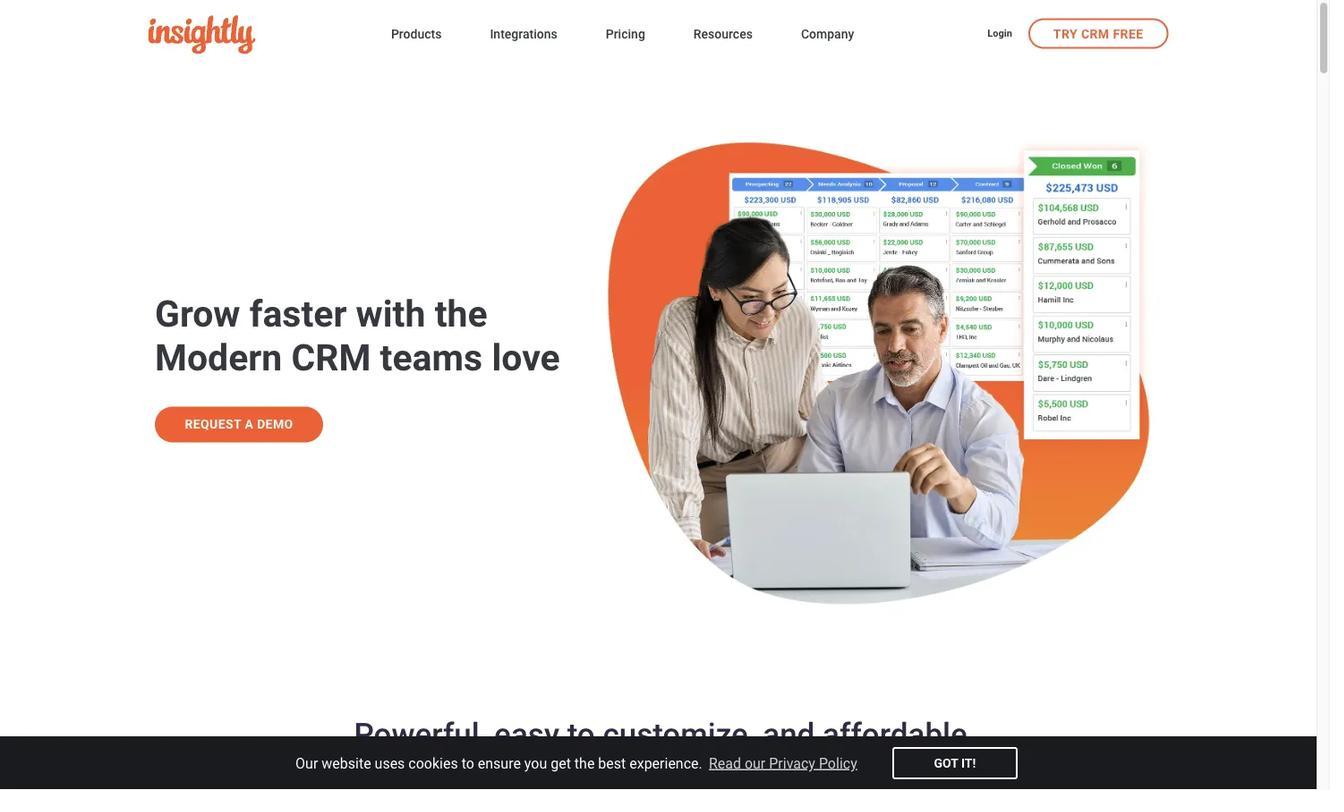 Task type: locate. For each thing, give the bounding box(es) containing it.
read
[[709, 755, 741, 772]]

powerful,
[[354, 716, 486, 753]]

our
[[745, 755, 766, 772]]

to left the ensure
[[462, 755, 474, 772]]

privacy
[[769, 755, 815, 772]]

the
[[435, 293, 487, 336], [575, 755, 595, 772]]

crm
[[1081, 26, 1109, 41], [291, 336, 371, 379]]

read our privacy policy button
[[706, 750, 860, 777]]

teams
[[380, 336, 483, 379]]

ensure
[[478, 755, 521, 772]]

the up teams
[[435, 293, 487, 336]]

our website uses cookies to ensure you get the best experience. read our privacy policy
[[295, 755, 857, 772]]

grow faster with the modern crm teams love
[[155, 293, 560, 379]]

got it!
[[934, 756, 976, 771]]

1 horizontal spatial to
[[567, 716, 595, 753]]

try crm free link
[[1028, 18, 1169, 49]]

0 horizontal spatial the
[[435, 293, 487, 336]]

cookies
[[408, 755, 458, 772]]

0 vertical spatial the
[[435, 293, 487, 336]]

0 horizontal spatial to
[[462, 755, 474, 772]]

login
[[988, 28, 1012, 39]]

grow
[[155, 293, 240, 336]]

demo
[[257, 417, 293, 432]]

1 vertical spatial crm
[[291, 336, 371, 379]]

1 horizontal spatial the
[[575, 755, 595, 772]]

0 horizontal spatial crm
[[291, 336, 371, 379]]

and
[[763, 716, 815, 753]]

to inside the cookieconsent 'dialog'
[[462, 755, 474, 772]]

1 vertical spatial the
[[575, 755, 595, 772]]

faster
[[249, 293, 347, 336]]

pricing
[[606, 27, 645, 42]]

you
[[524, 755, 547, 772]]

crm right try
[[1081, 26, 1109, 41]]

modern
[[155, 336, 282, 379]]

0 vertical spatial crm
[[1081, 26, 1109, 41]]

request a demo
[[185, 417, 293, 432]]

cookieconsent dialog
[[0, 737, 1317, 790]]

request a demo link
[[155, 407, 323, 443]]

1 vertical spatial to
[[462, 755, 474, 772]]

it!
[[961, 756, 976, 771]]

website
[[322, 755, 371, 772]]

our
[[295, 755, 318, 772]]

crm inside grow faster with the modern crm teams love
[[291, 336, 371, 379]]

customize,
[[603, 716, 755, 753]]

pricing link
[[606, 23, 645, 48]]

powerful, easy to customize, and affordable.
[[354, 716, 976, 753]]

easy
[[494, 716, 559, 753]]

got
[[934, 756, 958, 771]]

try crm free
[[1053, 26, 1143, 41]]

best
[[598, 755, 626, 772]]

uses
[[375, 755, 405, 772]]

the right get
[[575, 755, 595, 772]]

to up our website uses cookies to ensure you get the best experience. read our privacy policy
[[567, 716, 595, 753]]

crm down faster
[[291, 336, 371, 379]]

get
[[551, 755, 571, 772]]

request
[[185, 417, 241, 432]]

to
[[567, 716, 595, 753], [462, 755, 474, 772]]

1 horizontal spatial crm
[[1081, 26, 1109, 41]]



Task type: vqa. For each thing, say whether or not it's contained in the screenshot.
right record
no



Task type: describe. For each thing, give the bounding box(es) containing it.
a
[[245, 417, 254, 432]]

affordable.
[[823, 716, 976, 753]]

login link
[[988, 27, 1012, 42]]

resources
[[694, 27, 753, 42]]

love
[[492, 336, 560, 379]]

integrations link
[[490, 23, 557, 48]]

with
[[356, 293, 426, 336]]

home banner businessman 2023 v3 image
[[604, 116, 1175, 608]]

company
[[801, 27, 854, 42]]

0 vertical spatial to
[[567, 716, 595, 753]]

try crm free button
[[1028, 18, 1169, 49]]

products link
[[391, 23, 442, 48]]

experience.
[[629, 755, 702, 772]]

crm inside try crm free button
[[1081, 26, 1109, 41]]

free
[[1113, 26, 1143, 41]]

the inside grow faster with the modern crm teams love
[[435, 293, 487, 336]]

resources link
[[694, 23, 753, 48]]

company link
[[801, 23, 854, 48]]

the inside 'dialog'
[[575, 755, 595, 772]]

got it! button
[[892, 747, 1018, 780]]

integrations
[[490, 27, 557, 42]]

try
[[1053, 26, 1078, 41]]

products
[[391, 27, 442, 42]]

insightly logo image
[[148, 15, 256, 54]]

policy
[[819, 755, 857, 772]]

insightly logo link
[[148, 15, 362, 54]]



